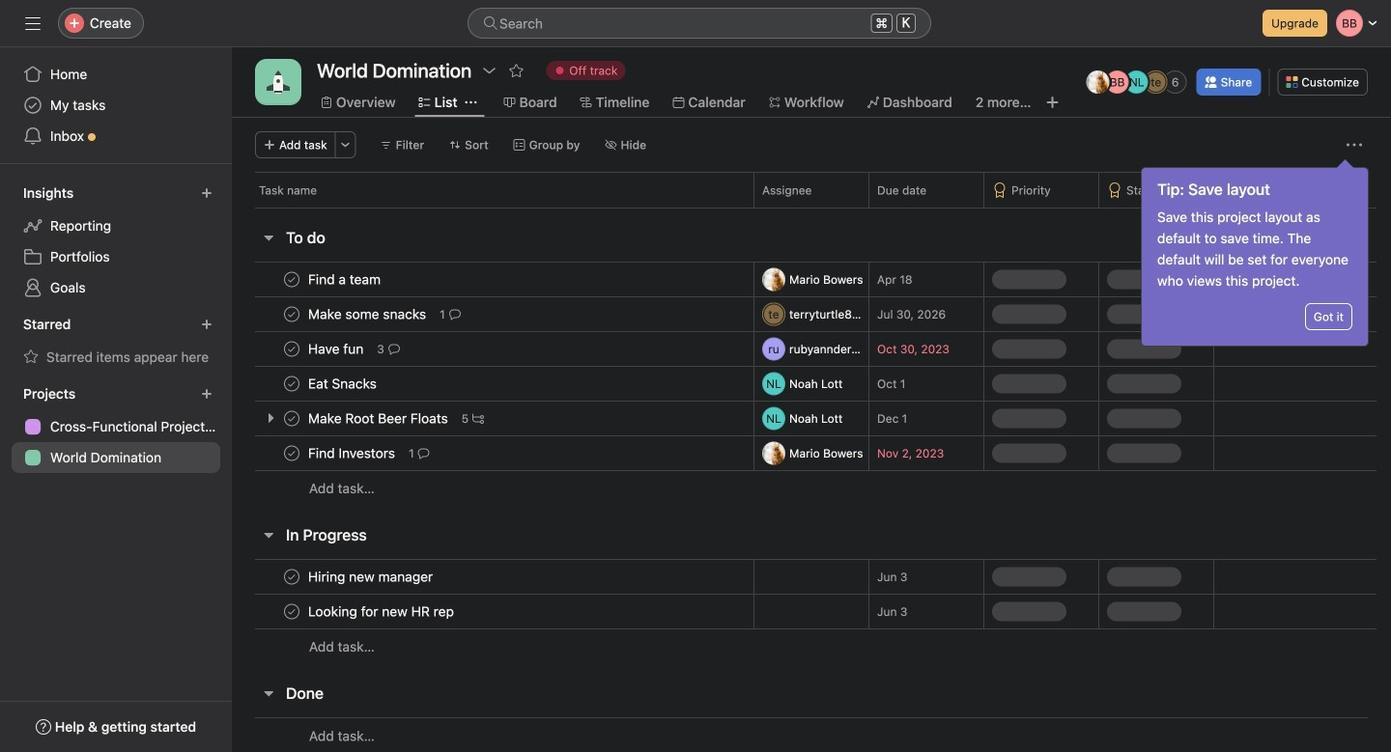 Task type: locate. For each thing, give the bounding box(es) containing it.
tab actions image
[[465, 97, 477, 108]]

find a team cell
[[232, 262, 754, 298]]

1 task name text field from the top
[[304, 270, 387, 289]]

1 vertical spatial mark complete checkbox
[[280, 442, 303, 465]]

task name text field inside eat snacks cell
[[304, 374, 383, 394]]

task name text field inside the find a team cell
[[304, 270, 387, 289]]

projects element
[[0, 377, 232, 477]]

4 mark complete image from the top
[[280, 566, 303, 589]]

more actions image
[[340, 139, 351, 151]]

task name text field inside have fun cell
[[304, 340, 369, 359]]

more actions image
[[1347, 137, 1362, 153]]

5 mark complete image from the top
[[280, 601, 303, 624]]

header to do tree grid
[[232, 262, 1391, 506]]

3 task name text field from the top
[[304, 340, 369, 359]]

1 vertical spatial mark complete image
[[280, 338, 303, 361]]

1 comment image for task name text box within make some snacks cell
[[449, 309, 461, 320]]

2 mark complete image from the top
[[280, 407, 303, 430]]

2 task name text field from the top
[[304, 444, 401, 463]]

collapse task list for this group image
[[261, 230, 276, 245]]

1 vertical spatial 1 comment image
[[418, 448, 430, 459]]

add to starred image
[[509, 63, 524, 78]]

mark complete image for hiring new manager cell
[[280, 566, 303, 589]]

mark complete image
[[280, 268, 303, 291], [280, 407, 303, 430], [280, 442, 303, 465], [280, 566, 303, 589], [280, 601, 303, 624]]

1 mark complete image from the top
[[280, 268, 303, 291]]

2 vertical spatial mark complete image
[[280, 372, 303, 396]]

mark complete image inside make some snacks cell
[[280, 303, 303, 326]]

header in progress tree grid
[[232, 559, 1391, 665]]

tooltip
[[1142, 162, 1368, 346]]

looking for new hr rep cell
[[232, 594, 754, 630]]

mark complete checkbox inside hiring new manager cell
[[280, 566, 303, 589]]

mark complete image for find investors cell
[[280, 442, 303, 465]]

mark complete checkbox inside find investors cell
[[280, 442, 303, 465]]

task name text field inside looking for new hr rep cell
[[304, 602, 460, 622]]

1 mark complete checkbox from the top
[[280, 303, 303, 326]]

mark complete image inside looking for new hr rep cell
[[280, 601, 303, 624]]

1 comment image inside make some snacks cell
[[449, 309, 461, 320]]

Mark complete checkbox
[[280, 268, 303, 291], [280, 338, 303, 361], [280, 372, 303, 396], [280, 407, 303, 430], [280, 566, 303, 589], [280, 601, 303, 624]]

mark complete image for task name text box in have fun cell
[[280, 338, 303, 361]]

mark complete checkbox inside the find a team cell
[[280, 268, 303, 291]]

task name text field for have fun cell
[[304, 340, 369, 359]]

mark complete image
[[280, 303, 303, 326], [280, 338, 303, 361], [280, 372, 303, 396]]

mark complete checkbox inside eat snacks cell
[[280, 372, 303, 396]]

Mark complete checkbox
[[280, 303, 303, 326], [280, 442, 303, 465]]

0 vertical spatial collapse task list for this group image
[[261, 528, 276, 543]]

4 mark complete checkbox from the top
[[280, 407, 303, 430]]

row
[[232, 172, 1391, 208], [255, 207, 1377, 209], [232, 262, 1391, 298], [232, 297, 1391, 332], [232, 331, 1391, 367], [232, 366, 1391, 402], [232, 401, 1391, 437], [232, 436, 1391, 472], [232, 471, 1391, 506], [232, 559, 1391, 595], [232, 594, 1391, 630], [232, 629, 1391, 665], [232, 718, 1391, 753]]

collapse task list for this group image
[[261, 528, 276, 543], [261, 686, 276, 701]]

6 task name text field from the top
[[304, 602, 460, 622]]

1 comment image down make root beer floats cell on the bottom of the page
[[418, 448, 430, 459]]

mark complete image inside have fun cell
[[280, 338, 303, 361]]

mark complete checkbox inside make root beer floats cell
[[280, 407, 303, 430]]

mark complete checkbox inside have fun cell
[[280, 338, 303, 361]]

2 mark complete checkbox from the top
[[280, 442, 303, 465]]

1 comment image down the find a team cell
[[449, 309, 461, 320]]

6 mark complete checkbox from the top
[[280, 601, 303, 624]]

1 comment image
[[449, 309, 461, 320], [418, 448, 430, 459]]

mark complete image inside hiring new manager cell
[[280, 566, 303, 589]]

2 mark complete checkbox from the top
[[280, 338, 303, 361]]

task name text field inside hiring new manager cell
[[304, 568, 439, 587]]

rocket image
[[267, 71, 290, 94]]

1 vertical spatial task name text field
[[304, 444, 401, 463]]

Task name text field
[[304, 270, 387, 289], [304, 305, 432, 324], [304, 340, 369, 359], [304, 374, 383, 394], [304, 568, 439, 587], [304, 602, 460, 622]]

find investors cell
[[232, 436, 754, 472]]

1 comment image inside find investors cell
[[418, 448, 430, 459]]

3 mark complete image from the top
[[280, 372, 303, 396]]

0 vertical spatial task name text field
[[304, 409, 454, 429]]

0 horizontal spatial 1 comment image
[[418, 448, 430, 459]]

1 task name text field from the top
[[304, 409, 454, 429]]

mark complete checkbox inside looking for new hr rep cell
[[280, 601, 303, 624]]

1 mark complete image from the top
[[280, 303, 303, 326]]

1 horizontal spatial 1 comment image
[[449, 309, 461, 320]]

None field
[[468, 8, 931, 39]]

1 vertical spatial collapse task list for this group image
[[261, 686, 276, 701]]

mark complete image inside the find a team cell
[[280, 268, 303, 291]]

0 vertical spatial mark complete image
[[280, 303, 303, 326]]

add items to starred image
[[201, 319, 213, 330]]

mark complete image for the find a team cell
[[280, 268, 303, 291]]

mark complete checkbox inside make some snacks cell
[[280, 303, 303, 326]]

task name text field for looking for new hr rep cell
[[304, 602, 460, 622]]

mark complete checkbox for task name text field inside find investors cell
[[280, 442, 303, 465]]

3 mark complete checkbox from the top
[[280, 372, 303, 396]]

eat snacks cell
[[232, 366, 754, 402]]

mark complete checkbox for task name text box inside the eat snacks cell
[[280, 372, 303, 396]]

1 mark complete checkbox from the top
[[280, 268, 303, 291]]

starred element
[[0, 307, 232, 377]]

2 mark complete image from the top
[[280, 338, 303, 361]]

task name text field inside make some snacks cell
[[304, 305, 432, 324]]

Task name text field
[[304, 409, 454, 429], [304, 444, 401, 463]]

5 mark complete checkbox from the top
[[280, 566, 303, 589]]

5 task name text field from the top
[[304, 568, 439, 587]]

new insights image
[[201, 187, 213, 199]]

task name text field for hiring new manager cell
[[304, 568, 439, 587]]

mark complete image inside make root beer floats cell
[[280, 407, 303, 430]]

0 vertical spatial 1 comment image
[[449, 309, 461, 320]]

4 task name text field from the top
[[304, 374, 383, 394]]

2 task name text field from the top
[[304, 305, 432, 324]]

task name text field inside make root beer floats cell
[[304, 409, 454, 429]]

mark complete image inside eat snacks cell
[[280, 372, 303, 396]]

0 vertical spatial mark complete checkbox
[[280, 303, 303, 326]]

task name text field for make some snacks cell
[[304, 305, 432, 324]]

3 mark complete image from the top
[[280, 442, 303, 465]]



Task type: vqa. For each thing, say whether or not it's contained in the screenshot.
Insights dropdown button
no



Task type: describe. For each thing, give the bounding box(es) containing it.
mark complete checkbox for task name text box within the the find a team cell
[[280, 268, 303, 291]]

2 collapse task list for this group image from the top
[[261, 686, 276, 701]]

mark complete checkbox for task name text box inside hiring new manager cell
[[280, 566, 303, 589]]

make root beer floats cell
[[232, 401, 754, 437]]

add tab image
[[1045, 95, 1061, 110]]

insights element
[[0, 176, 232, 307]]

mark complete checkbox for task name text box inside the looking for new hr rep cell
[[280, 601, 303, 624]]

mark complete checkbox for task name text box within make some snacks cell
[[280, 303, 303, 326]]

5 subtasks image
[[473, 413, 484, 425]]

have fun cell
[[232, 331, 754, 367]]

make some snacks cell
[[232, 297, 754, 332]]

task name text field inside find investors cell
[[304, 444, 401, 463]]

1 comment image for task name text field inside find investors cell
[[418, 448, 430, 459]]

1 collapse task list for this group image from the top
[[261, 528, 276, 543]]

hiring new manager cell
[[232, 559, 754, 595]]

expand subtask list for the task make root beer floats image
[[263, 411, 278, 426]]

mark complete image for task name text box within make some snacks cell
[[280, 303, 303, 326]]

global element
[[0, 47, 232, 163]]

mark complete checkbox for task name text box in have fun cell
[[280, 338, 303, 361]]

mark complete image for task name text box inside the eat snacks cell
[[280, 372, 303, 396]]

mark complete image for looking for new hr rep cell
[[280, 601, 303, 624]]

Search tasks, projects, and more text field
[[468, 8, 931, 39]]

hide sidebar image
[[25, 15, 41, 31]]

show options image
[[481, 63, 497, 78]]

task name text field for eat snacks cell
[[304, 374, 383, 394]]

new project or portfolio image
[[201, 388, 213, 400]]

task name text field for the find a team cell
[[304, 270, 387, 289]]

3 comments image
[[388, 343, 400, 355]]



